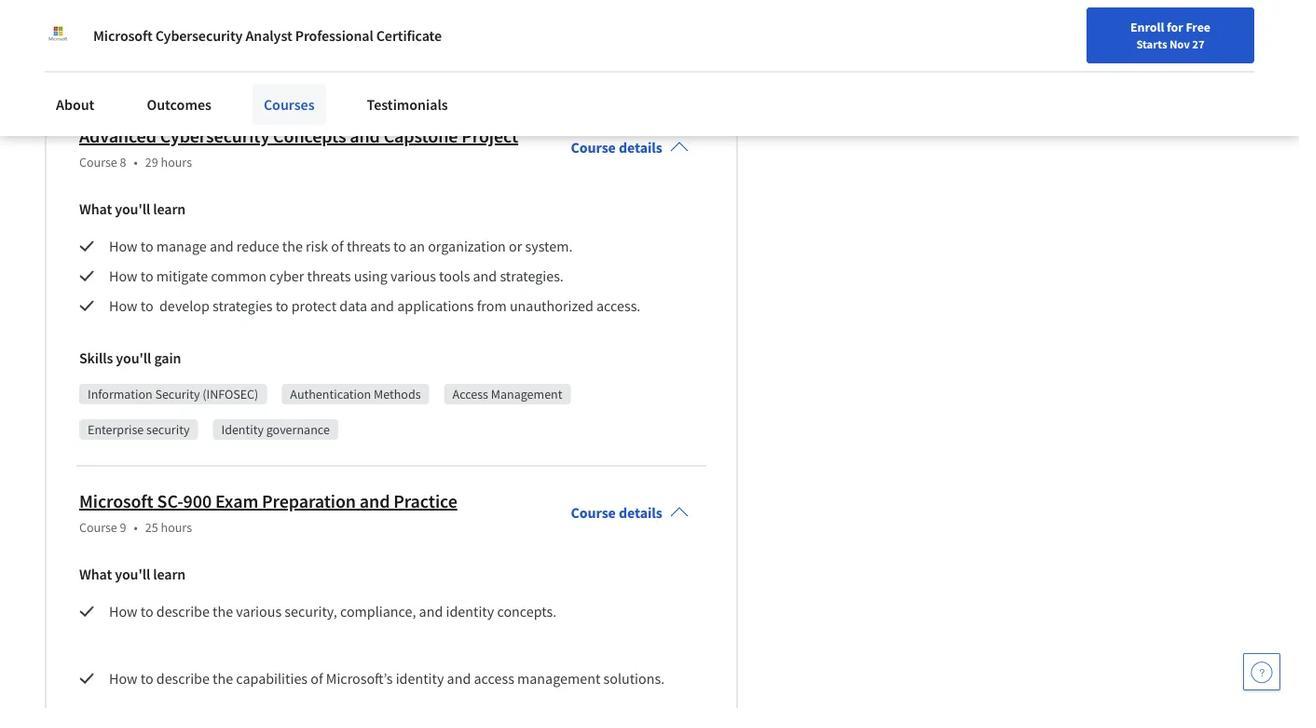 Task type: locate. For each thing, give the bounding box(es) containing it.
of left microsoft's
[[311, 670, 323, 689]]

cybersecurity inside advanced cybersecurity concepts and capstone project course 8 • 29 hours
[[160, 125, 270, 148]]

1 vertical spatial the
[[213, 603, 233, 621]]

to for capabilities
[[141, 670, 153, 689]]

1 course details button from the top
[[556, 112, 704, 183]]

skills
[[79, 349, 113, 368]]

0 vertical spatial describe
[[156, 603, 210, 621]]

banner navigation
[[15, 0, 525, 37]]

microsoft's
[[326, 670, 393, 689]]

1 vertical spatial of
[[311, 670, 323, 689]]

the left risk on the left top of page
[[282, 237, 303, 256]]

threats down how to manage and reduce the risk of threats to an organization or system.
[[307, 267, 351, 286]]

threats
[[347, 237, 391, 256], [307, 267, 351, 286]]

1 hours from the top
[[161, 154, 192, 171]]

to for to
[[141, 297, 153, 316]]

cybersecurity down outcomes
[[160, 125, 270, 148]]

information up the compliance techniques on the left top of the page
[[194, 21, 259, 38]]

cybersecurity up the compliance techniques on the left top of the page
[[155, 26, 243, 45]]

course inside advanced cybersecurity concepts and capstone project course 8 • 29 hours
[[79, 154, 117, 171]]

course details for microsoft sc-900 exam preparation and practice
[[571, 504, 663, 523]]

for
[[1168, 19, 1184, 35]]

and down testimonials
[[350, 125, 380, 148]]

from
[[477, 297, 507, 316]]

0 vertical spatial details
[[619, 138, 663, 157]]

2 vertical spatial the
[[213, 670, 233, 689]]

course inside the microsoft sc-900 exam preparation and practice course 9 • 25 hours
[[79, 520, 117, 537]]

1 vertical spatial what
[[79, 566, 112, 584]]

0 vertical spatial •
[[134, 154, 138, 171]]

you'll for manage
[[115, 200, 150, 219]]

1 how from the top
[[109, 237, 138, 256]]

describe down 25
[[156, 603, 210, 621]]

0 vertical spatial information security (infosec)
[[194, 21, 365, 38]]

0 vertical spatial (infosec)
[[309, 21, 365, 38]]

about
[[56, 95, 95, 114]]

1 horizontal spatial of
[[331, 237, 344, 256]]

of
[[331, 237, 344, 256], [311, 670, 323, 689]]

the left capabilities
[[213, 670, 233, 689]]

strategies.
[[500, 267, 564, 286]]

course details button
[[556, 112, 704, 183], [556, 478, 704, 549]]

techniques for compliance techniques
[[155, 56, 216, 73]]

enroll for free starts nov 27
[[1131, 19, 1211, 51]]

microsoft up 9
[[79, 490, 154, 514]]

1 horizontal spatial techniques
[[459, 21, 520, 38]]

1 vertical spatial course details
[[571, 504, 663, 523]]

and
[[350, 125, 380, 148], [210, 237, 234, 256], [473, 267, 497, 286], [370, 297, 394, 316], [360, 490, 390, 514], [419, 603, 443, 621], [447, 670, 471, 689]]

gain
[[154, 349, 181, 368]]

and right compliance,
[[419, 603, 443, 621]]

learn down 25
[[153, 566, 186, 584]]

advanced cybersecurity concepts and capstone project link
[[79, 125, 519, 148]]

1 vertical spatial what you'll learn
[[79, 566, 186, 584]]

details
[[619, 138, 663, 157], [619, 504, 663, 523]]

common
[[211, 267, 267, 286]]

2 course details button from the top
[[556, 478, 704, 549]]

using
[[354, 267, 388, 286]]

concepts.
[[497, 603, 557, 621]]

0 vertical spatial of
[[331, 237, 344, 256]]

0 vertical spatial hours
[[161, 154, 192, 171]]

cybersecurity up compliance
[[88, 21, 162, 38]]

hours
[[161, 154, 192, 171], [161, 520, 192, 537]]

1 vertical spatial various
[[236, 603, 282, 621]]

2 what you'll learn from the top
[[79, 566, 186, 584]]

unauthorized
[[510, 297, 594, 316]]

course details button for microsoft sc-900 exam preparation and practice
[[556, 478, 704, 549]]

security up courses link
[[262, 21, 306, 38]]

(infosec)
[[309, 21, 365, 38], [203, 386, 259, 403]]

1 vertical spatial (infosec)
[[203, 386, 259, 403]]

techniques right encryption
[[459, 21, 520, 38]]

how to mitigate common cyber threats using various tools and strategies.
[[109, 267, 564, 286]]

techniques up outcomes
[[155, 56, 216, 73]]

you'll down 8
[[115, 200, 150, 219]]

authentication methods
[[290, 386, 421, 403]]

cybersecurity
[[88, 21, 162, 38], [155, 26, 243, 45], [160, 125, 270, 148]]

various left security,
[[236, 603, 282, 621]]

what for how to manage and reduce the risk of threats to an organization or system.
[[79, 200, 112, 219]]

1 vertical spatial information
[[88, 386, 153, 403]]

you'll down 9
[[115, 566, 150, 584]]

preparation
[[262, 490, 356, 514]]

or
[[509, 237, 522, 256]]

1 details from the top
[[619, 138, 663, 157]]

access.
[[597, 297, 641, 316]]

information security (infosec) up courses link
[[194, 21, 365, 38]]

1 vertical spatial details
[[619, 504, 663, 523]]

1 vertical spatial microsoft
[[79, 490, 154, 514]]

various
[[391, 267, 436, 286], [236, 603, 282, 621]]

microsoft up compliance
[[93, 26, 153, 45]]

access
[[474, 670, 515, 689]]

find your new career
[[782, 59, 899, 76]]

(infosec) up the identity
[[203, 386, 259, 403]]

1 vertical spatial techniques
[[155, 56, 216, 73]]

the
[[282, 237, 303, 256], [213, 603, 233, 621], [213, 670, 233, 689]]

new
[[836, 59, 860, 76]]

0 vertical spatial security
[[262, 21, 306, 38]]

hours right 25
[[161, 520, 192, 537]]

microsoft sc-900 exam preparation and practice link
[[79, 490, 458, 514]]

english
[[995, 58, 1041, 77]]

0 vertical spatial you'll
[[115, 200, 150, 219]]

information up enterprise
[[88, 386, 153, 403]]

what you'll learn down 8
[[79, 200, 186, 219]]

identity
[[446, 603, 494, 621], [396, 670, 444, 689]]

0 vertical spatial microsoft
[[93, 26, 153, 45]]

management
[[518, 670, 601, 689]]

coursera image
[[22, 52, 141, 82]]

sc-
[[157, 490, 183, 514]]

english button
[[962, 37, 1074, 98]]

2 what from the top
[[79, 566, 112, 584]]

course details for advanced cybersecurity concepts and capstone project
[[571, 138, 663, 157]]

0 vertical spatial course details
[[571, 138, 663, 157]]

0 vertical spatial what
[[79, 200, 112, 219]]

2 vertical spatial you'll
[[115, 566, 150, 584]]

4 how from the top
[[109, 603, 138, 621]]

1 horizontal spatial identity
[[446, 603, 494, 621]]

various down an
[[391, 267, 436, 286]]

describe for various
[[156, 603, 210, 621]]

1 vertical spatial learn
[[153, 566, 186, 584]]

• right 8
[[134, 154, 138, 171]]

information
[[194, 21, 259, 38], [88, 386, 153, 403]]

and inside advanced cybersecurity concepts and capstone project course 8 • 29 hours
[[350, 125, 380, 148]]

you'll for describe
[[115, 566, 150, 584]]

2 • from the top
[[134, 520, 138, 537]]

1 vertical spatial describe
[[156, 670, 210, 689]]

2 course details from the top
[[571, 504, 663, 523]]

1 vertical spatial identity
[[396, 670, 444, 689]]

0 horizontal spatial (infosec)
[[203, 386, 259, 403]]

2 hours from the top
[[161, 520, 192, 537]]

0 vertical spatial course details button
[[556, 112, 704, 183]]

0 horizontal spatial techniques
[[155, 56, 216, 73]]

cyber
[[270, 267, 304, 286]]

1 vertical spatial hours
[[161, 520, 192, 537]]

3 how from the top
[[109, 297, 138, 316]]

0 vertical spatial learn
[[153, 200, 186, 219]]

threats up using
[[347, 237, 391, 256]]

1 • from the top
[[134, 154, 138, 171]]

the left security,
[[213, 603, 233, 621]]

microsoft inside the microsoft sc-900 exam preparation and practice course 9 • 25 hours
[[79, 490, 154, 514]]

security
[[262, 21, 306, 38], [155, 386, 200, 403]]

protect
[[292, 297, 337, 316]]

•
[[134, 154, 138, 171], [134, 520, 138, 537]]

how
[[109, 237, 138, 256], [109, 267, 138, 286], [109, 297, 138, 316], [109, 603, 138, 621], [109, 670, 138, 689]]

1 describe from the top
[[156, 603, 210, 621]]

testimonials link
[[356, 84, 459, 125]]

1 course details from the top
[[571, 138, 663, 157]]

information security (infosec)
[[194, 21, 365, 38], [88, 386, 259, 403]]

2 learn from the top
[[153, 566, 186, 584]]

reduce
[[237, 237, 279, 256]]

the for various
[[213, 603, 233, 621]]

1 what from the top
[[79, 200, 112, 219]]

and left "practice"
[[360, 490, 390, 514]]

1 vertical spatial course details button
[[556, 478, 704, 549]]

identity left concepts.
[[446, 603, 494, 621]]

identity right microsoft's
[[396, 670, 444, 689]]

security up "security"
[[155, 386, 200, 403]]

details for microsoft sc-900 exam preparation and practice
[[619, 504, 663, 523]]

• right 9
[[134, 520, 138, 537]]

0 vertical spatial what you'll learn
[[79, 200, 186, 219]]

9
[[120, 520, 126, 537]]

security
[[146, 422, 190, 439]]

capstone
[[384, 125, 458, 148]]

0 vertical spatial information
[[194, 21, 259, 38]]

compliance,
[[340, 603, 416, 621]]

0 vertical spatial techniques
[[459, 21, 520, 38]]

microsoft sc-900 exam preparation and practice course 9 • 25 hours
[[79, 490, 458, 537]]

you'll left gain
[[116, 349, 151, 368]]

techniques
[[459, 21, 520, 38], [155, 56, 216, 73]]

course
[[571, 138, 616, 157], [79, 154, 117, 171], [571, 504, 616, 523], [79, 520, 117, 537]]

how for how to  develop strategies to protect data and applications from unauthorized access.
[[109, 297, 138, 316]]

0 horizontal spatial identity
[[396, 670, 444, 689]]

hours right 29
[[161, 154, 192, 171]]

how for how to describe the capabilities of microsoft's identity and access management solutions.
[[109, 670, 138, 689]]

2 how from the top
[[109, 267, 138, 286]]

1 learn from the top
[[153, 200, 186, 219]]

0 vertical spatial identity
[[446, 603, 494, 621]]

8
[[120, 154, 126, 171]]

None search field
[[266, 49, 536, 86]]

courses link
[[253, 84, 326, 125]]

describe left capabilities
[[156, 670, 210, 689]]

learn up manage
[[153, 200, 186, 219]]

2 describe from the top
[[156, 670, 210, 689]]

(infosec) right analyst
[[309, 21, 365, 38]]

identity
[[221, 422, 264, 439]]

1 horizontal spatial security
[[262, 21, 306, 38]]

27
[[1193, 36, 1205, 51]]

information security (infosec) up "security"
[[88, 386, 259, 403]]

how for how to describe the various security, compliance, and identity concepts.
[[109, 603, 138, 621]]

hours inside advanced cybersecurity concepts and capstone project course 8 • 29 hours
[[161, 154, 192, 171]]

enroll
[[1131, 19, 1165, 35]]

1 vertical spatial threats
[[307, 267, 351, 286]]

free
[[1187, 19, 1211, 35]]

1 horizontal spatial various
[[391, 267, 436, 286]]

0 vertical spatial various
[[391, 267, 436, 286]]

of right risk on the left top of page
[[331, 237, 344, 256]]

5 how from the top
[[109, 670, 138, 689]]

career
[[863, 59, 899, 76]]

what you'll learn down 9
[[79, 566, 186, 584]]

methods
[[374, 386, 421, 403]]

1 what you'll learn from the top
[[79, 200, 186, 219]]

what
[[79, 200, 112, 219], [79, 566, 112, 584]]

course details
[[571, 138, 663, 157], [571, 504, 663, 523]]

1 vertical spatial •
[[134, 520, 138, 537]]

and right data
[[370, 297, 394, 316]]

1 vertical spatial security
[[155, 386, 200, 403]]

enterprise security
[[88, 422, 190, 439]]

concepts
[[273, 125, 346, 148]]

2 details from the top
[[619, 504, 663, 523]]



Task type: describe. For each thing, give the bounding box(es) containing it.
compliance
[[88, 56, 153, 73]]

microsoft image
[[45, 22, 71, 48]]

for
[[402, 9, 423, 28]]

the for capabilities
[[213, 670, 233, 689]]

find your new career link
[[772, 56, 908, 79]]

how to  develop strategies to protect data and applications from unauthorized access.
[[109, 297, 650, 316]]

starts
[[1137, 36, 1168, 51]]

1 vertical spatial you'll
[[116, 349, 151, 368]]

compliance techniques
[[88, 56, 216, 73]]

for link
[[395, 0, 517, 37]]

individuals
[[50, 9, 124, 28]]

0 horizontal spatial of
[[311, 670, 323, 689]]

skills you'll gain
[[79, 349, 181, 368]]

exam
[[215, 490, 258, 514]]

how to describe the capabilities of microsoft's identity and access management solutions.
[[109, 670, 671, 689]]

strategies
[[213, 297, 273, 316]]

cybersecurity for microsoft
[[155, 26, 243, 45]]

individuals link
[[22, 0, 132, 37]]

an
[[410, 237, 425, 256]]

shopping cart: 1 item image
[[917, 51, 953, 81]]

how to describe the various security, compliance, and identity concepts.
[[109, 603, 557, 621]]

what for how to describe the various security, compliance, and identity concepts.
[[79, 566, 112, 584]]

applications
[[397, 297, 474, 316]]

how to manage and reduce the risk of threats to an organization or system.
[[109, 237, 573, 256]]

management
[[491, 386, 563, 403]]

details for advanced cybersecurity concepts and capstone project
[[619, 138, 663, 157]]

help center image
[[1251, 661, 1274, 684]]

encryption
[[397, 21, 457, 38]]

about link
[[45, 84, 106, 125]]

0 horizontal spatial information
[[88, 386, 153, 403]]

microsoft for sc-
[[79, 490, 154, 514]]

• inside advanced cybersecurity concepts and capstone project course 8 • 29 hours
[[134, 154, 138, 171]]

identity governance
[[221, 422, 330, 439]]

organization
[[428, 237, 506, 256]]

0 vertical spatial the
[[282, 237, 303, 256]]

show notifications image
[[1102, 61, 1124, 83]]

your
[[808, 59, 833, 76]]

risk
[[306, 237, 328, 256]]

enterprise
[[88, 422, 144, 439]]

advanced
[[79, 125, 157, 148]]

how for how to manage and reduce the risk of threats to an organization or system.
[[109, 237, 138, 256]]

access
[[453, 386, 489, 403]]

to for various
[[141, 603, 153, 621]]

what you'll learn for how to describe the various security, compliance, and identity concepts.
[[79, 566, 186, 584]]

1 horizontal spatial information
[[194, 21, 259, 38]]

capabilities
[[236, 670, 308, 689]]

practice
[[394, 490, 458, 514]]

course details button for advanced cybersecurity concepts and capstone project
[[556, 112, 704, 183]]

project
[[462, 125, 519, 148]]

tools
[[439, 267, 470, 286]]

29
[[145, 154, 158, 171]]

find
[[782, 59, 806, 76]]

manage
[[156, 237, 207, 256]]

and inside the microsoft sc-900 exam preparation and practice course 9 • 25 hours
[[360, 490, 390, 514]]

0 vertical spatial threats
[[347, 237, 391, 256]]

1 horizontal spatial (infosec)
[[309, 21, 365, 38]]

courses
[[264, 95, 315, 114]]

techniques for encryption techniques
[[459, 21, 520, 38]]

learn for describe
[[153, 566, 186, 584]]

how for how to mitigate common cyber threats using various tools and strategies.
[[109, 267, 138, 286]]

mitigate
[[156, 267, 208, 286]]

nov
[[1170, 36, 1191, 51]]

authentication
[[290, 386, 371, 403]]

and up the common
[[210, 237, 234, 256]]

develop
[[159, 297, 210, 316]]

governance
[[266, 422, 330, 439]]

and left the access
[[447, 670, 471, 689]]

testimonials
[[367, 95, 448, 114]]

1 vertical spatial information security (infosec)
[[88, 386, 259, 403]]

access management
[[453, 386, 563, 403]]

security,
[[285, 603, 337, 621]]

to for reduce
[[141, 237, 153, 256]]

certificate
[[377, 26, 442, 45]]

900
[[183, 490, 212, 514]]

microsoft cybersecurity analyst professional certificate
[[93, 26, 442, 45]]

analyst
[[246, 26, 292, 45]]

system.
[[525, 237, 573, 256]]

0 horizontal spatial various
[[236, 603, 282, 621]]

• inside the microsoft sc-900 exam preparation and practice course 9 • 25 hours
[[134, 520, 138, 537]]

data
[[340, 297, 368, 316]]

25
[[145, 520, 158, 537]]

encryption techniques
[[397, 21, 520, 38]]

hours inside the microsoft sc-900 exam preparation and practice course 9 • 25 hours
[[161, 520, 192, 537]]

outcomes link
[[136, 84, 223, 125]]

cybersecurity for advanced
[[160, 125, 270, 148]]

solutions.
[[604, 670, 665, 689]]

to for cyber
[[141, 267, 153, 286]]

advanced cybersecurity concepts and capstone project course 8 • 29 hours
[[79, 125, 519, 171]]

0 horizontal spatial security
[[155, 386, 200, 403]]

outcomes
[[147, 95, 212, 114]]

describe for capabilities
[[156, 670, 210, 689]]

and right tools
[[473, 267, 497, 286]]

microsoft for cybersecurity
[[93, 26, 153, 45]]

professional
[[295, 26, 374, 45]]

what you'll learn for how to manage and reduce the risk of threats to an organization or system.
[[79, 200, 186, 219]]

learn for manage
[[153, 200, 186, 219]]



Task type: vqa. For each thing, say whether or not it's contained in the screenshot.
Beginner level
no



